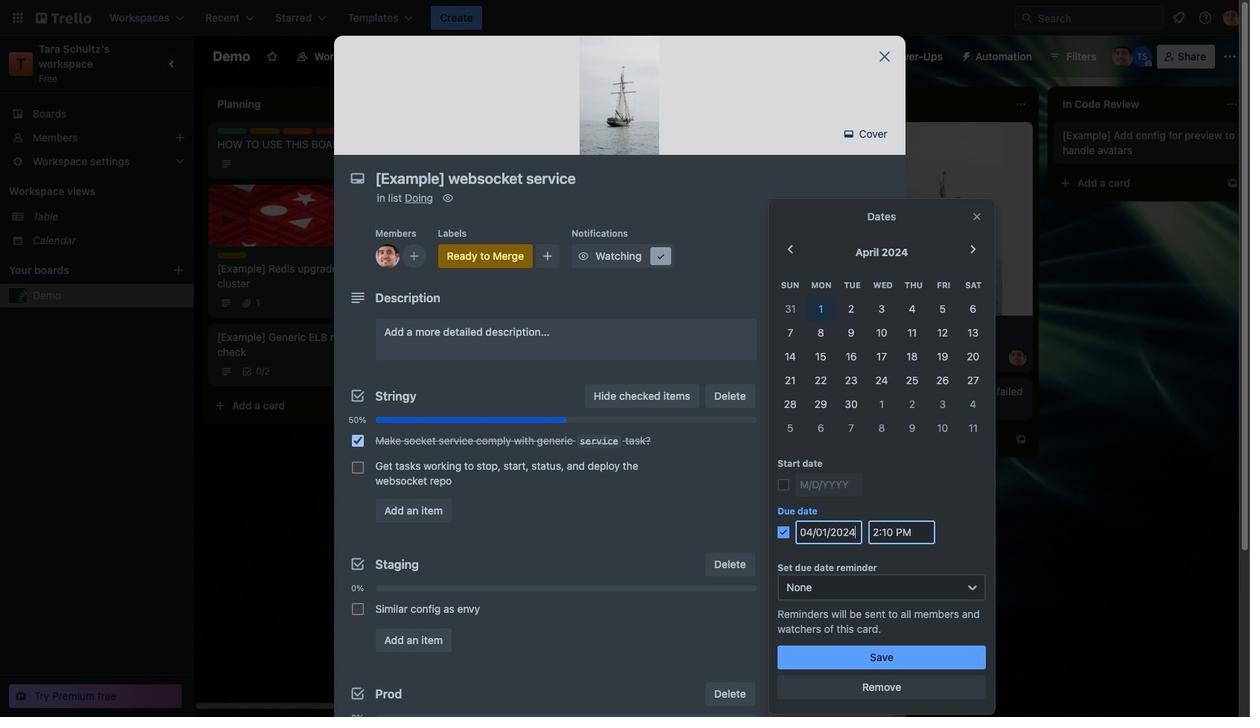Task type: describe. For each thing, give the bounding box(es) containing it.
add board image
[[173, 264, 185, 276]]

2 horizontal spatial james peterson (jamespeterson93) image
[[1224, 9, 1242, 27]]

2 vertical spatial james peterson (jamespeterson93) image
[[1010, 348, 1028, 366]]

0 notifications image
[[1171, 9, 1188, 27]]

3 row from the top
[[776, 321, 989, 345]]

star or unstar board image
[[267, 51, 279, 63]]

james peterson (jamespeterson93) image
[[376, 244, 399, 268]]

1 row from the top
[[776, 273, 989, 297]]

color: orange, title: "manual deploy steps" element
[[283, 128, 313, 134]]

1 horizontal spatial james peterson (jamespeterson93) image
[[1113, 46, 1134, 67]]

your boards with 1 items element
[[9, 261, 150, 279]]

1 m/d/yyyy text field from the top
[[796, 473, 863, 497]]

show menu image
[[1223, 49, 1238, 64]]

open information menu image
[[1199, 10, 1214, 25]]

search image
[[1022, 12, 1034, 24]]

create from template… image
[[804, 198, 816, 210]]

5 row from the top
[[776, 369, 989, 392]]



Task type: vqa. For each thing, say whether or not it's contained in the screenshot.
third row from the top of the page
yes



Task type: locate. For each thing, give the bounding box(es) containing it.
row
[[776, 273, 989, 297], [776, 297, 989, 321], [776, 321, 989, 345], [776, 345, 989, 369], [776, 369, 989, 392], [776, 392, 989, 416], [776, 416, 989, 440]]

close popover image
[[972, 211, 984, 223]]

1 horizontal spatial create from template… image
[[1016, 433, 1028, 445]]

0 horizontal spatial james peterson (jamespeterson93) image
[[1010, 348, 1028, 366]]

2 horizontal spatial create from template… image
[[1227, 177, 1239, 189]]

4 row from the top
[[776, 345, 989, 369]]

Board name text field
[[206, 45, 258, 69]]

1 vertical spatial james peterson (jamespeterson93) image
[[1113, 46, 1134, 67]]

7 row from the top
[[776, 416, 989, 440]]

0 vertical spatial m/d/yyyy text field
[[796, 473, 863, 497]]

sm image
[[577, 249, 591, 264], [773, 602, 788, 617], [773, 631, 788, 646]]

1 vertical spatial m/d/yyyy text field
[[796, 520, 863, 544]]

Search field
[[1016, 6, 1165, 30]]

sm image
[[955, 45, 976, 66], [842, 127, 857, 141], [441, 191, 456, 206], [773, 243, 788, 258], [654, 249, 669, 264], [773, 273, 788, 287], [773, 572, 788, 587], [773, 668, 788, 683]]

1 vertical spatial create from template… image
[[381, 400, 393, 412]]

None checkbox
[[352, 435, 364, 447]]

Add time text field
[[869, 520, 936, 544]]

color: red, title: "unshippable!" element
[[316, 128, 345, 134]]

color: green, title: "verified in staging" element
[[217, 128, 247, 134]]

2 row from the top
[[776, 297, 989, 321]]

0 vertical spatial james peterson (jamespeterson93) image
[[1224, 9, 1242, 27]]

2 m/d/yyyy text field from the top
[[796, 520, 863, 544]]

0 vertical spatial sm image
[[577, 249, 591, 264]]

add members to card image
[[408, 249, 420, 264]]

None text field
[[368, 165, 860, 192]]

grid
[[776, 273, 989, 440]]

color: yellow, title: "ready to merge" element
[[250, 128, 280, 134], [438, 244, 533, 268], [217, 252, 247, 258], [852, 322, 882, 328]]

tara schultz (taraschultz7) image
[[1132, 46, 1153, 67]]

6 row from the top
[[776, 392, 989, 416]]

2 vertical spatial sm image
[[773, 631, 788, 646]]

0 horizontal spatial create from template… image
[[381, 400, 393, 412]]

james peterson (jamespeterson93) image
[[1224, 9, 1242, 27], [1113, 46, 1134, 67], [1010, 348, 1028, 366]]

None checkbox
[[352, 462, 364, 474], [352, 603, 364, 615], [352, 462, 364, 474], [352, 603, 364, 615]]

M/D/YYYY text field
[[796, 473, 863, 497], [796, 520, 863, 544]]

close dialog image
[[876, 48, 894, 66]]

primary element
[[0, 0, 1251, 36]]

cell
[[776, 297, 806, 321], [806, 297, 837, 321], [837, 297, 867, 321], [867, 297, 898, 321], [898, 297, 928, 321], [928, 297, 959, 321], [959, 297, 989, 321], [776, 321, 806, 345], [806, 321, 837, 345], [837, 321, 867, 345], [867, 321, 898, 345], [898, 321, 928, 345], [928, 321, 959, 345], [959, 321, 989, 345], [776, 345, 806, 369], [806, 345, 837, 369], [837, 345, 867, 369], [867, 345, 898, 369], [898, 345, 928, 369], [928, 345, 959, 369], [959, 345, 989, 369], [776, 369, 806, 392], [806, 369, 837, 392], [837, 369, 867, 392], [867, 369, 898, 392], [898, 369, 928, 392], [928, 369, 959, 392], [959, 369, 989, 392], [776, 392, 806, 416], [806, 392, 837, 416], [837, 392, 867, 416], [867, 392, 898, 416], [898, 392, 928, 416], [928, 392, 959, 416], [959, 392, 989, 416], [776, 416, 806, 440], [806, 416, 837, 440], [837, 416, 867, 440], [867, 416, 898, 440], [898, 416, 928, 440], [928, 416, 959, 440], [959, 416, 989, 440]]

row group
[[776, 297, 989, 440]]

1 vertical spatial sm image
[[773, 602, 788, 617]]

0 vertical spatial create from template… image
[[1227, 177, 1239, 189]]

2 vertical spatial create from template… image
[[1016, 433, 1028, 445]]

group
[[346, 427, 757, 493]]

switch to… image
[[10, 10, 25, 25]]

create from template… image
[[1227, 177, 1239, 189], [381, 400, 393, 412], [1016, 433, 1028, 445]]



